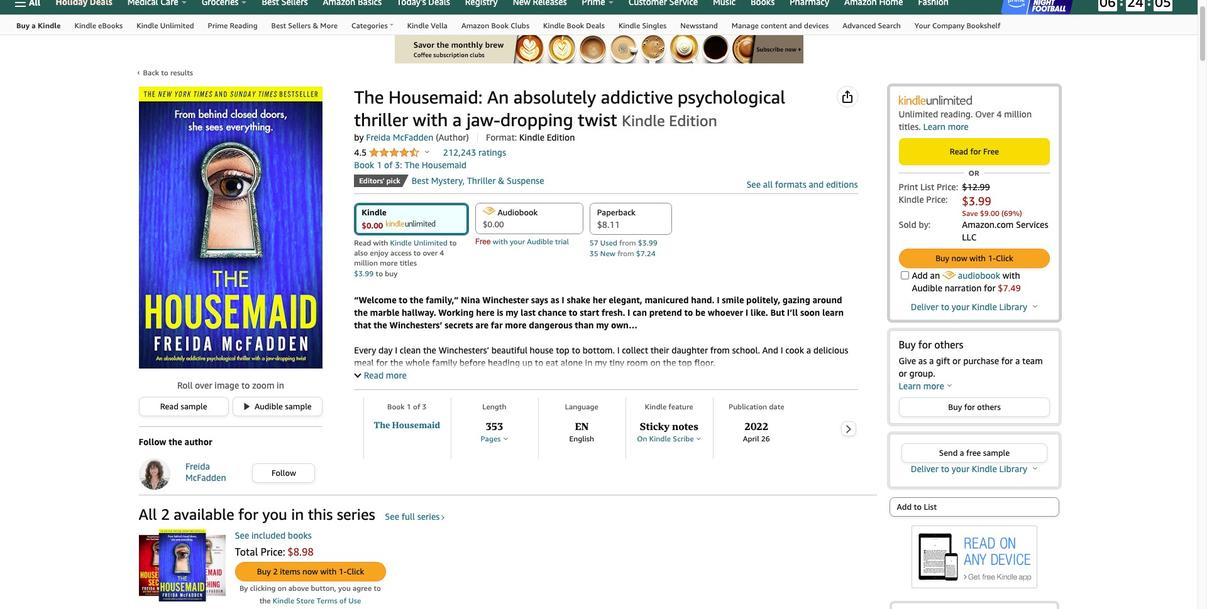 Task type: describe. For each thing, give the bounding box(es) containing it.
all
[[139, 506, 157, 524]]

the left author
[[169, 437, 182, 448]]

in inside every day i clean the winchesters' beautiful house top to bottom. i collect their daughter from school. and i cook a delicious meal for the whole family before heading up to eat alone in my tiny room on the top floor.
[[585, 358, 593, 368]]

patriots vs. steelers image
[[978, 0, 1198, 14]]

book 1 of 3
[[387, 402, 427, 412]]

more inside "welcome to the family," nina winchester says as i shake her elegant, manicured hand. i smile politely, gazing around the marble hallway. working here is my last chance to start fresh. i can pretend to be whoever i like. but i'll soon learn that the winchesters' secrets are far more dangerous than my own…
[[505, 320, 527, 331]]

advanced
[[843, 21, 876, 30]]

0 vertical spatial housemaid
[[422, 160, 467, 170]]

best for best mystery, thriller & suspense
[[412, 175, 429, 186]]

notes
[[672, 421, 699, 433]]

‹
[[137, 67, 140, 77]]

unlimited inside unlimited reading. over 4 million titles.
[[899, 109, 938, 119]]

i down 'extender expand' image
[[354, 383, 357, 394]]

read for read for free
[[950, 147, 968, 157]]

time
[[814, 433, 833, 444]]

see
[[600, 433, 613, 444]]

kindle store terms of use
[[273, 597, 361, 606]]

but inside "welcome to the family," nina winchester says as i shake her elegant, manicured hand. i smile politely, gazing around the marble hallway. working here is my last chance to start fresh. i can pretend to be whoever i like. but i'll soon learn that the winchesters' secrets are far more dangerous than my own…
[[770, 307, 785, 318]]

with down audible logo
[[493, 237, 508, 246]]

a inside i try to ignore how nina makes a mess just to watch me clean it up. how she tells strange lies about her own daughter. and how her husband andrew seems more broken every day. but as i look into andrew's handsome brown eyes, so full of pain, it's hard not to imagine what it would be like to live nina's life. the walk-in closet, the fancy car, the perfect husband.
[[479, 383, 484, 394]]

1 horizontal spatial audible
[[527, 237, 553, 246]]

1 vertical spatial price:
[[926, 194, 948, 205]]

0 vertical spatial how
[[411, 383, 428, 394]]

1 horizontal spatial 1-
[[988, 253, 996, 263]]

i up tiny
[[617, 345, 620, 356]]

but inside 'i only try on one of nina's pristine white dresses once. just to see what it's like. but she soon finds out… and by the time i realize my attic bedroom door only locks from the outside,'
[[669, 433, 683, 444]]

best mystery, thriller & suspense element
[[412, 175, 544, 186]]

format: kindle edition
[[486, 132, 575, 143]]

for up 'or'
[[970, 147, 981, 157]]

sticky notes
[[640, 421, 699, 433]]

1 horizontal spatial freida mcfadden link
[[366, 132, 434, 143]]

nina's inside i try to ignore how nina makes a mess just to watch me clean it up. how she tells strange lies about her own daughter. and how her husband andrew seems more broken every day. but as i look into andrew's handsome brown eyes, so full of pain, it's hard not to imagine what it would be like to live nina's life. the walk-in closet, the fancy car, the perfect husband.
[[548, 408, 572, 419]]

$12.99
[[962, 182, 990, 192]]

audiobook
[[958, 270, 1003, 281]]

popover image for buy for others
[[948, 384, 952, 387]]

kindle left kindle ebooks
[[38, 21, 61, 30]]

from right new
[[618, 249, 634, 258]]

as inside "welcome to the family," nina winchester says as i shake her elegant, manicured hand. i smile politely, gazing around the marble hallway. working here is my last chance to start fresh. i can pretend to be whoever i like. but i'll soon learn that the winchesters' secrets are far more dangerous than my own…
[[551, 295, 559, 306]]

my inside every day i clean the winchesters' beautiful house top to bottom. i collect their daughter from school. and i cook a delicious meal for the whole family before heading up to eat alone in my tiny room on the top floor.
[[595, 358, 607, 368]]

full inside all 2 available for you in this series see full series
[[402, 512, 415, 522]]

the up that
[[354, 307, 368, 318]]

what inside i try to ignore how nina makes a mess just to watch me clean it up. how she tells strange lies about her own daughter. and how her husband andrew seems more broken every day. but as i look into andrew's handsome brown eyes, so full of pain, it's hard not to imagine what it would be like to live nina's life. the walk-in closet, the fancy car, the perfect husband.
[[436, 408, 456, 419]]

extender expand image
[[354, 371, 362, 378]]

newsstand link
[[674, 15, 725, 35]]

are
[[476, 320, 489, 331]]

available
[[174, 506, 234, 524]]

free inside read for free link
[[983, 147, 999, 157]]

Audible sample submit
[[233, 398, 322, 416]]

kindle down narration
[[972, 302, 997, 312]]

see inside all 2 available for you in this series see full series
[[385, 512, 399, 522]]

winchesters' inside every day i clean the winchesters' beautiful house top to bottom. i collect their daughter from school. and i cook a delicious meal for the whole family before heading up to eat alone in my tiny room on the top floor.
[[439, 345, 489, 356]]

results
[[170, 68, 193, 77]]

for up 'group.'
[[919, 339, 932, 351]]

ratings
[[479, 147, 506, 158]]

send
[[939, 448, 958, 458]]

try inside i try to ignore how nina makes a mess just to watch me clean it up. how she tells strange lies about her own daughter. and how her husband andrew seems more broken every day. but as i look into andrew's handsome brown eyes, so full of pain, it's hard not to imagine what it would be like to live nina's life. the walk-in closet, the fancy car, the perfect husband.
[[359, 383, 370, 394]]

of inside 'i only try on one of nina's pristine white dresses once. just to see what it's like. but she soon finds out… and by the time i realize my attic bedroom door only locks from the outside,'
[[422, 433, 430, 444]]

mess
[[486, 383, 506, 394]]

4 inside to also enjoy access to over 4 million more titles
[[440, 248, 444, 258]]

handsome
[[689, 395, 731, 406]]

english
[[569, 434, 594, 444]]

with up enjoy
[[373, 238, 388, 248]]

1 vertical spatial only
[[477, 446, 494, 456]]

content
[[761, 21, 787, 30]]

by freida mcfadden (author)
[[354, 132, 469, 143]]

the inside i try to ignore how nina makes a mess just to watch me clean it up. how she tells strange lies about her own daughter. and how her husband andrew seems more broken every day. but as i look into andrew's handsome brown eyes, so full of pain, it's hard not to imagine what it would be like to live nina's life. the walk-in closet, the fancy car, the perfect husband.
[[591, 408, 606, 419]]

would
[[466, 408, 490, 419]]

the down once.
[[540, 446, 554, 456]]

nina inside i try to ignore how nina makes a mess just to watch me clean it up. how she tells strange lies about her own daughter. and how her husband andrew seems more broken every day. but as i look into andrew's handsome brown eyes, so full of pain, it's hard not to imagine what it would be like to live nina's life. the walk-in closet, the fancy car, the perfect husband.
[[431, 383, 449, 394]]

included
[[251, 531, 286, 541]]

kindle down addictive on the top of the page
[[622, 112, 665, 130]]

i left look
[[608, 395, 610, 406]]

1 for 3
[[407, 402, 411, 412]]

0 horizontal spatial freida mcfadden link
[[185, 462, 244, 488]]

look
[[613, 395, 630, 406]]

like. inside "welcome to the family," nina winchester says as i shake her elegant, manicured hand. i smile politely, gazing around the marble hallway. working here is my last chance to start fresh. i can pretend to be whoever i like. but i'll soon learn that the winchesters' secrets are far more dangerous than my own…
[[751, 307, 768, 318]]

of inside i try to ignore how nina makes a mess just to watch me clean it up. how she tells strange lies about her own daughter. and how her husband andrew seems more broken every day. but as i look into andrew's handsome brown eyes, so full of pain, it's hard not to imagine what it would be like to live nina's life. the walk-in closet, the fancy car, the perfect husband.
[[810, 395, 818, 406]]

0 vertical spatial by
[[354, 132, 364, 143]]

by inside 'i only try on one of nina's pristine white dresses once. just to see what it's like. but she soon finds out… and by the time i realize my attic bedroom door only locks from the outside,'
[[787, 433, 797, 444]]

Buy now with 1-Click submit
[[899, 250, 1049, 268]]

pretend
[[649, 307, 682, 318]]

own
[[767, 383, 784, 394]]

read for read more
[[364, 370, 384, 381]]

kindle left vella
[[407, 21, 429, 30]]

learn more for learn more button
[[899, 381, 944, 392]]

andrew
[[425, 395, 456, 406]]

1 horizontal spatial click
[[996, 253, 1013, 263]]

freida inside freida mcfadden
[[185, 462, 210, 472]]

buy a kindle
[[16, 21, 61, 30]]

next image
[[845, 425, 852, 434]]

0 horizontal spatial series
[[337, 506, 375, 524]]

just
[[571, 433, 587, 444]]

i only try on one of nina's pristine white dresses once. just to see what it's like. but she soon finds out… and by the time i realize my attic bedroom door only locks from the outside,
[[354, 433, 837, 456]]

button,
[[311, 584, 336, 593]]

0 vertical spatial freida
[[366, 132, 391, 143]]

the down day at the bottom
[[390, 358, 403, 368]]

read more
[[364, 370, 407, 381]]

with up button,
[[320, 567, 337, 577]]

2 horizontal spatial sample
[[983, 448, 1010, 458]]

unlimited inside navigation navigation
[[160, 21, 194, 30]]

of left 3:
[[384, 160, 393, 170]]

the inside by clicking on above button, you agree to the
[[259, 597, 271, 606]]

0 horizontal spatial 1-
[[339, 567, 347, 577]]

every day i clean the winchesters' beautiful house top to bottom. i collect their daughter from school. and i cook a delicious meal for the whole family before heading up to eat alone in my tiny room on the top floor.
[[354, 345, 848, 368]]

navigation navigation
[[0, 0, 1207, 610]]

0 vertical spatial others
[[935, 339, 964, 351]]

0 horizontal spatial now
[[302, 567, 318, 577]]

0 vertical spatial edition
[[669, 112, 717, 130]]

price: inside see included books total price: $8.98
[[261, 546, 285, 559]]

a inside navigation
[[32, 21, 36, 30]]

books
[[288, 531, 312, 541]]

about
[[726, 383, 750, 394]]

en english
[[569, 421, 594, 444]]

length
[[482, 402, 506, 412]]

$3.99 to buy
[[354, 269, 398, 279]]

my down fresh.
[[596, 320, 609, 331]]

tiny
[[609, 358, 625, 368]]

clean inside every day i clean the winchesters' beautiful house top to bottom. i collect their daughter from school. and i cook a delicious meal for the whole family before heading up to eat alone in my tiny room on the top floor.
[[400, 345, 421, 356]]

kindle down above at bottom left
[[273, 597, 294, 606]]

the housemaid: an absolutely addictive psychological thriller with a jaw-dropping twist
[[354, 87, 786, 130]]

0 horizontal spatial mcfadden
[[185, 473, 226, 484]]

click to get instructions to get the kindle app image
[[911, 526, 1037, 589]]

read for read with kindle unlimited
[[354, 238, 371, 248]]

0 vertical spatial your
[[510, 237, 525, 246]]

with up audiobook link
[[970, 253, 986, 263]]

for up included
[[238, 506, 258, 524]]

1 vertical spatial it
[[458, 408, 464, 419]]

kindle right ebooks
[[137, 21, 158, 30]]

singles
[[642, 21, 667, 30]]

tells
[[659, 383, 676, 394]]

learn for learn more link
[[923, 121, 946, 132]]

the right 3:
[[405, 160, 419, 170]]

play image
[[244, 403, 250, 411]]

to inside by clicking on above button, you agree to the
[[374, 584, 381, 593]]

total
[[235, 546, 258, 559]]

cook
[[785, 345, 804, 356]]

1 vertical spatial edition
[[547, 132, 575, 143]]

"welcome
[[354, 295, 397, 306]]

i'll
[[787, 307, 798, 318]]

1 vertical spatial buy for others
[[948, 402, 1001, 412]]

my right the is
[[506, 307, 518, 318]]

Send a free sample submit
[[902, 445, 1047, 463]]

full inside i try to ignore how nina makes a mess just to watch me clean it up. how she tells strange lies about her own daughter. and how her husband andrew seems more broken every day. but as i look into andrew's handsome brown eyes, so full of pain, it's hard not to imagine what it would be like to live nina's life. the walk-in closet, the fancy car, the perfect husband.
[[794, 395, 807, 406]]

$3.99 for $3.99 save $9.00 (69%)
[[962, 194, 992, 208]]

book left the deals
[[567, 21, 584, 30]]

publication
[[729, 402, 767, 412]]

Buy for others submit
[[899, 399, 1049, 417]]

for down give as a gift or purchase for a team or group.
[[964, 402, 975, 412]]

last
[[521, 307, 536, 318]]

library for purchase
[[999, 302, 1028, 312]]

i left can
[[628, 307, 630, 318]]

is
[[497, 307, 503, 318]]

new
[[600, 249, 616, 258]]

to inside option
[[914, 502, 922, 512]]

day
[[379, 345, 393, 356]]

pick
[[387, 176, 400, 185]]

deliver for give as a gift or purchase for a team or group.
[[911, 302, 939, 312]]

deliver to your kindle library button for in
[[911, 464, 1038, 475]]

editions
[[826, 179, 858, 190]]

1 vertical spatial kindle unlimited link
[[390, 238, 450, 248]]

sample for audible sample
[[285, 402, 312, 412]]

store
[[296, 597, 315, 606]]

1 horizontal spatial top
[[678, 358, 692, 368]]

2 vertical spatial audible
[[255, 402, 283, 412]]

kindle down sticky
[[649, 434, 671, 444]]

1 vertical spatial how
[[354, 395, 371, 406]]

your for roll over image to zoom in
[[952, 464, 970, 475]]

to inside ‹ back to results
[[161, 68, 168, 77]]

the inside the housemaid: an absolutely addictive psychological thriller with a jaw-dropping twist
[[354, 87, 384, 108]]

follow link
[[253, 465, 314, 483]]

an
[[930, 270, 940, 281]]

list inside option
[[924, 502, 937, 512]]

feature
[[669, 402, 693, 412]]

bookshelf
[[967, 21, 1001, 30]]

before
[[459, 358, 486, 368]]

kindle ebooks
[[75, 21, 123, 30]]

kindle ebooks link
[[68, 15, 130, 35]]

i right day at the bottom
[[395, 345, 398, 356]]

kindle unlimited image
[[899, 96, 972, 105]]

housemaid inside list
[[392, 420, 440, 431]]

1 vertical spatial or
[[899, 368, 907, 379]]

unlimited reading. over 4 million titles.
[[899, 109, 1032, 132]]

like. inside 'i only try on one of nina's pristine white dresses once. just to see what it's like. but she soon finds out… and by the time i realize my attic bedroom door only locks from the outside,'
[[651, 433, 667, 444]]

formats
[[775, 179, 807, 190]]

add for add to list
[[897, 502, 912, 512]]

see included books total price: $8.98
[[235, 531, 314, 559]]

the up 'whole' at left bottom
[[423, 345, 436, 356]]

the housemaid
[[374, 420, 440, 431]]

book down 4.5
[[354, 160, 374, 170]]

2 vertical spatial unlimited
[[414, 238, 448, 248]]

0 vertical spatial it
[[600, 383, 606, 394]]

the housemaid: an absolutely addictive psychological thriller with a jaw-dropping twist image
[[139, 87, 323, 369]]

above
[[288, 584, 309, 593]]

fresh.
[[602, 307, 625, 318]]

$3.99 save $9.00 (69%)
[[962, 194, 1022, 218]]

26
[[761, 434, 770, 444]]

audible inside with audible narration for
[[912, 283, 943, 294]]

i up whoever on the bottom right of page
[[717, 295, 720, 306]]

kindle down send a free sample submit
[[972, 464, 997, 475]]

2 for available
[[161, 506, 170, 524]]

amazon book clubs
[[461, 21, 529, 30]]

the inside the housemaid link
[[374, 420, 390, 431]]

audible logo image
[[483, 207, 495, 215]]

her inside "welcome to the family," nina winchester says as i shake her elegant, manicured hand. i smile politely, gazing around the marble hallway. working here is my last chance to start fresh. i can pretend to be whoever i like. but i'll soon learn that the winchesters' secrets are far more dangerous than my own…
[[593, 295, 606, 306]]

the up hallway. at left bottom
[[410, 295, 424, 306]]

chance
[[538, 307, 567, 318]]

i left "cook" at the right of page
[[781, 345, 783, 356]]

the right car,
[[724, 408, 737, 419]]

$3.99 inside 57 used from $3.99 35 new from $7.24
[[638, 238, 658, 248]]

i left shake
[[562, 295, 564, 306]]

see full series image
[[139, 530, 225, 602]]

learn for learn more button
[[899, 381, 921, 392]]

buy inside navigation navigation
[[16, 21, 30, 30]]

i up realize
[[354, 433, 357, 444]]

the down "their"
[[663, 358, 676, 368]]

kindle down print
[[899, 194, 924, 205]]

of left use
[[339, 597, 347, 606]]

print list price: $12.99
[[899, 182, 990, 192]]

your for give as a gift or purchase for a team or group.
[[952, 302, 970, 312]]

be inside i try to ignore how nina makes a mess just to watch me clean it up. how she tells strange lies about her own daughter. and how her husband andrew seems more broken every day. but as i look into andrew's handsome brown eyes, so full of pain, it's hard not to imagine what it would be like to live nina's life. the walk-in closet, the fancy car, the perfect husband.
[[493, 408, 503, 419]]

lies
[[711, 383, 724, 394]]

on inside by clicking on above button, you agree to the
[[278, 584, 286, 593]]

57
[[590, 238, 598, 248]]

kindle unlimited
[[137, 21, 194, 30]]

buy a kindle link
[[9, 15, 68, 35]]

whole
[[406, 358, 430, 368]]

be inside "welcome to the family," nina winchester says as i shake her elegant, manicured hand. i smile politely, gazing around the marble hallway. working here is my last chance to start fresh. i can pretend to be whoever i like. but i'll soon learn that the winchesters' secrets are far more dangerous than my own…
[[695, 307, 706, 318]]

1 vertical spatial and
[[809, 179, 824, 190]]

live
[[532, 408, 546, 419]]

0 vertical spatial you
[[262, 506, 287, 524]]

me
[[562, 383, 575, 394]]

0 vertical spatial only
[[359, 433, 376, 444]]

0 vertical spatial or
[[953, 356, 961, 367]]

nina's inside 'i only try on one of nina's pristine white dresses once. just to see what it's like. but she soon finds out… and by the time i realize my attic bedroom door only locks from the outside,'
[[433, 433, 457, 444]]

0 vertical spatial price:
[[937, 182, 958, 192]]

more down reading.
[[948, 121, 969, 132]]

nina inside "welcome to the family," nina winchester says as i shake her elegant, manicured hand. i smile politely, gazing around the marble hallway. working here is my last chance to start fresh. i can pretend to be whoever i like. but i'll soon learn that the winchesters' secrets are far more dangerous than my own…
[[461, 295, 480, 306]]

i right time
[[835, 433, 837, 444]]

by
[[240, 584, 248, 593]]

their
[[651, 345, 669, 356]]

the down marble
[[374, 320, 387, 331]]

kindle unlimited logo image
[[385, 219, 436, 229]]

from right used
[[619, 238, 636, 248]]

pain,
[[820, 395, 840, 406]]

none checkbox inside the housemaid: an absolutely addictive psychological thriller with a jaw-dropping twist main content
[[901, 272, 909, 280]]

strange
[[679, 383, 709, 394]]

the down andrew's
[[668, 408, 681, 419]]

pages button
[[481, 434, 508, 444]]

1 for 3:
[[377, 160, 382, 170]]

twist
[[578, 109, 617, 130]]

sample for read sample
[[181, 402, 207, 412]]

politely,
[[746, 295, 780, 306]]

reading
[[230, 21, 258, 30]]

for inside with audible narration for
[[984, 283, 996, 294]]

1 vertical spatial her
[[752, 383, 765, 394]]

1 vertical spatial click
[[347, 567, 364, 577]]

clean inside i try to ignore how nina makes a mess just to watch me clean it up. how she tells strange lies about her own daughter. and how her husband andrew seems more broken every day. but as i look into andrew's handsome brown eyes, so full of pain, it's hard not to imagine what it would be like to live nina's life. the walk-in closet, the fancy car, the perfect husband.
[[577, 383, 598, 394]]

over inside to also enjoy access to over 4 million more titles
[[423, 248, 438, 258]]

titles
[[400, 258, 417, 268]]

kindle down editors'
[[362, 207, 387, 218]]

image
[[215, 380, 239, 391]]

series inside all 2 available for you in this series see full series
[[417, 512, 440, 522]]

kindle up sticky
[[645, 402, 667, 412]]



Task type: locate. For each thing, give the bounding box(es) containing it.
0 vertical spatial clean
[[400, 345, 421, 356]]

learn more down 'group.'
[[899, 381, 944, 392]]

room
[[627, 358, 648, 368]]

best inside the housemaid: an absolutely addictive psychological thriller with a jaw-dropping twist main content
[[412, 175, 429, 186]]

2 vertical spatial and
[[770, 433, 785, 444]]

sample inside read sample "button"
[[181, 402, 207, 412]]

0 horizontal spatial click
[[347, 567, 364, 577]]

read more button
[[354, 370, 407, 381]]

as up 'group.'
[[919, 356, 927, 367]]

0 horizontal spatial $3.99
[[354, 269, 374, 279]]

1 vertical spatial try
[[379, 433, 390, 444]]

popover image inside pages button
[[504, 438, 508, 441]]

1 vertical spatial what
[[615, 433, 635, 444]]

scribe
[[673, 434, 694, 444]]

follow left author
[[139, 437, 166, 448]]

the left time
[[799, 433, 812, 444]]

deliver to your kindle library
[[911, 302, 1030, 312], [911, 464, 1030, 475]]

secrets
[[445, 320, 473, 331]]

1 vertical spatial deliver to your kindle library
[[911, 464, 1030, 475]]

0 horizontal spatial full
[[402, 512, 415, 522]]

2 deliver to your kindle library button from the top
[[911, 464, 1038, 475]]

$7.24
[[636, 249, 656, 258]]

0 vertical spatial see
[[747, 179, 761, 190]]

now right items
[[302, 567, 318, 577]]

library
[[999, 302, 1028, 312], [999, 464, 1028, 475]]

walk-
[[609, 408, 630, 419]]

1 horizontal spatial others
[[977, 402, 1001, 412]]

like.
[[751, 307, 768, 318], [651, 433, 667, 444]]

and
[[789, 21, 802, 30], [809, 179, 824, 190], [770, 433, 785, 444]]

purchase
[[963, 356, 999, 367]]

1 vertical spatial and
[[827, 383, 843, 394]]

popover image down the gift
[[948, 384, 952, 387]]

freida mcfadden link down author
[[185, 462, 244, 488]]

2 left items
[[273, 567, 278, 577]]

deliver down add an at the top of page
[[911, 302, 939, 312]]

in down into
[[630, 408, 638, 419]]

price: down print list price: $12.99 at right
[[926, 194, 948, 205]]

2022
[[745, 421, 769, 433]]

0 vertical spatial winchesters'
[[390, 320, 442, 331]]

kindle
[[38, 21, 61, 30], [75, 21, 96, 30], [137, 21, 158, 30], [407, 21, 429, 30], [543, 21, 565, 30], [619, 21, 640, 30], [622, 112, 665, 130], [519, 132, 545, 143], [899, 194, 924, 205], [362, 207, 387, 218], [390, 238, 412, 248], [972, 302, 997, 312], [645, 402, 667, 412], [649, 434, 671, 444], [972, 464, 997, 475], [273, 597, 294, 606]]

1 vertical spatial library
[[999, 464, 1028, 475]]

learn more for learn more link
[[923, 121, 969, 132]]

or
[[969, 169, 979, 178]]

how
[[623, 383, 641, 394]]

popover image for length
[[504, 438, 508, 441]]

alone
[[561, 358, 583, 368]]

with up $7.49
[[1003, 270, 1020, 281]]

1 horizontal spatial unlimited
[[414, 238, 448, 248]]

in up books
[[291, 506, 304, 524]]

try inside 'i only try on one of nina's pristine white dresses once. just to see what it's like. but she soon finds out… and by the time i realize my attic bedroom door only locks from the outside,'
[[379, 433, 390, 444]]

4 right access
[[440, 248, 444, 258]]

list containing 353
[[354, 398, 1207, 460]]

0 horizontal spatial popover image
[[504, 438, 508, 441]]

and inside every day i clean the winchesters' beautiful house top to bottom. i collect their daughter from school. and i cook a delicious meal for the whole family before heading up to eat alone in my tiny room on the top floor.
[[762, 345, 778, 356]]

read with kindle unlimited
[[354, 238, 450, 248]]

by up 4.5
[[354, 132, 364, 143]]

best inside navigation navigation
[[271, 21, 286, 30]]

1 vertical spatial like.
[[651, 433, 667, 444]]

None checkbox
[[901, 272, 909, 280]]

from inside 'i only try on one of nina's pristine white dresses once. just to see what it's like. but she soon finds out… and by the time i realize my attic bedroom door only locks from the outside,'
[[519, 446, 538, 456]]

nina's
[[548, 408, 572, 419], [433, 433, 457, 444]]

1 horizontal spatial try
[[379, 433, 390, 444]]

shake
[[567, 295, 590, 306]]

& inside navigation navigation
[[313, 21, 318, 30]]

housemaid up mystery,
[[422, 160, 467, 170]]

0 vertical spatial her
[[593, 295, 606, 306]]

floor.
[[694, 358, 715, 368]]

0 horizontal spatial what
[[436, 408, 456, 419]]

follow for follow
[[272, 468, 296, 478]]

35
[[590, 249, 598, 258]]

2 horizontal spatial popover image
[[948, 384, 952, 387]]

gift
[[936, 356, 950, 367]]

and right out… at right bottom
[[770, 433, 785, 444]]

meal
[[354, 358, 374, 368]]

bedroom
[[417, 446, 453, 456]]

i down politely,
[[746, 307, 748, 318]]

what down andrew
[[436, 408, 456, 419]]

be down hand.
[[695, 307, 706, 318]]

0 vertical spatial buy for others
[[899, 339, 964, 351]]

reading.
[[941, 109, 973, 119]]

Buy 2 items now with 1-Click submit
[[235, 563, 385, 581]]

1 vertical spatial free
[[475, 238, 491, 246]]

212,243 ratings
[[443, 147, 506, 158]]

$0.00 up enjoy
[[362, 221, 385, 231]]

2 vertical spatial her
[[373, 395, 387, 406]]

items
[[280, 567, 300, 577]]

0 vertical spatial deliver to your kindle library
[[911, 302, 1030, 312]]

deliver for roll over image to zoom in
[[911, 464, 939, 475]]

read for free link
[[899, 139, 1049, 165]]

from down dresses at the left
[[519, 446, 538, 456]]

in right zoom
[[277, 380, 284, 391]]

1 vertical spatial clean
[[577, 383, 598, 394]]

1 deliver from the top
[[911, 302, 939, 312]]

on
[[650, 358, 661, 368], [392, 433, 403, 444], [278, 584, 286, 593]]

$3.99 for $3.99 to buy
[[354, 269, 374, 279]]

1 vertical spatial you
[[338, 584, 351, 593]]

audiobook link
[[958, 270, 1003, 281]]

my inside 'i only try on one of nina's pristine white dresses once. just to see what it's like. but she soon finds out… and by the time i realize my attic bedroom door only locks from the outside,'
[[382, 446, 395, 456]]

0 vertical spatial on
[[650, 358, 661, 368]]

Add to List radio
[[889, 498, 1059, 517]]

zoom
[[252, 380, 274, 391]]

0 vertical spatial but
[[770, 307, 785, 318]]

best for best sellers & more
[[271, 21, 286, 30]]

1 vertical spatial nina
[[431, 383, 449, 394]]

0 horizontal spatial how
[[354, 395, 371, 406]]

$3.99 up $7.24
[[638, 238, 658, 248]]

list inside the housemaid: an absolutely addictive psychological thriller with a jaw-dropping twist main content
[[354, 398, 1207, 460]]

million inside to also enjoy access to over 4 million more titles
[[354, 258, 378, 268]]

vella
[[431, 21, 448, 30]]

1 vertical spatial see
[[385, 512, 399, 522]]

buy for buy now with 1-click submit
[[936, 253, 950, 263]]

as left look
[[597, 395, 606, 406]]

and inside i try to ignore how nina makes a mess just to watch me clean it up. how she tells strange lies about her own daughter. and how her husband andrew seems more broken every day. but as i look into andrew's handsome brown eyes, so full of pain, it's hard not to imagine what it would be like to live nina's life. the walk-in closet, the fancy car, the perfect husband.
[[827, 383, 843, 394]]

dropping
[[500, 109, 573, 130]]

sample right the free
[[983, 448, 1010, 458]]

kindle left singles
[[619, 21, 640, 30]]

0 horizontal spatial you
[[262, 506, 287, 524]]

date
[[769, 402, 784, 412]]

0 vertical spatial full
[[794, 395, 807, 406]]

more inside i try to ignore how nina makes a mess just to watch me clean it up. how she tells strange lies about her own daughter. and how her husband andrew seems more broken every day. but as i look into andrew's handsome brown eyes, so full of pain, it's hard not to imagine what it would be like to live nina's life. the walk-in closet, the fancy car, the perfect husband.
[[485, 395, 506, 406]]

1 vertical spatial full
[[402, 512, 415, 522]]

1 vertical spatial your
[[952, 302, 970, 312]]

million down also
[[354, 258, 378, 268]]

0 horizontal spatial over
[[195, 380, 212, 391]]

every
[[354, 345, 376, 356]]

ignore
[[383, 383, 409, 394]]

4 right over
[[997, 109, 1002, 119]]

she
[[643, 383, 657, 394], [686, 433, 699, 444]]

audible down zoom
[[255, 402, 283, 412]]

read down learn more link
[[950, 147, 968, 157]]

you up see included books button
[[262, 506, 287, 524]]

0 horizontal spatial on
[[278, 584, 286, 593]]

0 vertical spatial deliver to your kindle library button
[[911, 302, 1038, 312]]

heading
[[488, 358, 520, 368]]

my
[[506, 307, 518, 318], [596, 320, 609, 331], [595, 358, 607, 368], [382, 446, 395, 456]]

i
[[562, 295, 564, 306], [717, 295, 720, 306], [628, 307, 630, 318], [746, 307, 748, 318], [395, 345, 398, 356], [617, 345, 620, 356], [781, 345, 783, 356], [354, 383, 357, 394], [608, 395, 610, 406], [354, 433, 357, 444], [835, 433, 837, 444]]

it's
[[842, 395, 853, 406], [638, 433, 649, 444]]

winchesters' inside "welcome to the family," nina winchester says as i shake her elegant, manicured hand. i smile politely, gazing around the marble hallway. working here is my last chance to start fresh. i can pretend to be whoever i like. but i'll soon learn that the winchesters' secrets are far more dangerous than my own…
[[390, 320, 442, 331]]

housemaid
[[422, 160, 467, 170], [392, 420, 440, 431]]

more down 'group.'
[[923, 381, 944, 392]]

popover image for roll over image to zoom in
[[1033, 467, 1038, 470]]

2 vertical spatial as
[[597, 395, 606, 406]]

4 inside unlimited reading. over 4 million titles.
[[997, 109, 1002, 119]]

212,243 ratings link
[[443, 147, 506, 158]]

in inside i try to ignore how nina makes a mess just to watch me clean it up. how she tells strange lies about her own daughter. and how her husband andrew seems more broken every day. but as i look into andrew's handsome brown eyes, so full of pain, it's hard not to imagine what it would be like to live nina's life. the walk-in closet, the fancy car, the perfect husband.
[[630, 408, 638, 419]]

on down "their"
[[650, 358, 661, 368]]

deliver to your kindle library button for purchase
[[911, 302, 1038, 312]]

1 vertical spatial she
[[686, 433, 699, 444]]

by:
[[919, 219, 931, 230]]

4
[[997, 109, 1002, 119], [440, 248, 444, 258]]

husband
[[389, 395, 423, 406]]

the
[[410, 295, 424, 306], [354, 307, 368, 318], [374, 320, 387, 331], [423, 345, 436, 356], [390, 358, 403, 368], [663, 358, 676, 368], [668, 408, 681, 419], [724, 408, 737, 419], [799, 433, 812, 444], [169, 437, 182, 448], [540, 446, 554, 456], [259, 597, 271, 606]]

0 vertical spatial soon
[[800, 307, 820, 318]]

see all formats and editions link
[[747, 179, 858, 190]]

1 vertical spatial by
[[787, 433, 797, 444]]

1 horizontal spatial her
[[593, 295, 606, 306]]

1 library from the top
[[999, 302, 1028, 312]]

0 horizontal spatial sample
[[181, 402, 207, 412]]

deliver to your kindle library button down send a free sample submit
[[911, 464, 1038, 475]]

read down the roll
[[160, 402, 179, 412]]

0 vertical spatial free
[[983, 147, 999, 157]]

devices
[[804, 21, 829, 30]]

0 vertical spatial 4
[[997, 109, 1002, 119]]

"welcome to the family," nina winchester says as i shake her elegant, manicured hand. i smile politely, gazing around the marble hallway. working here is my last chance to start fresh. i can pretend to be whoever i like. but i'll soon learn that the winchesters' secrets are far more dangerous than my own…
[[354, 295, 844, 331]]

see all formats and editions
[[747, 179, 858, 190]]

mcfadden
[[393, 132, 434, 143], [185, 473, 226, 484]]

clean up 'whole' at left bottom
[[400, 345, 421, 356]]

price: up kindle price:
[[937, 182, 958, 192]]

amazon
[[461, 21, 489, 30]]

1 deliver to your kindle library button from the top
[[911, 302, 1038, 312]]

agree
[[353, 584, 372, 593]]

1 vertical spatial top
[[678, 358, 692, 368]]

school.
[[732, 345, 760, 356]]

titles.
[[899, 121, 921, 132]]

1 horizontal spatial over
[[423, 248, 438, 258]]

0 horizontal spatial clean
[[400, 345, 421, 356]]

0 vertical spatial and
[[762, 345, 778, 356]]

popover image
[[425, 150, 429, 153], [1033, 305, 1038, 308], [1033, 467, 1038, 470]]

add inside option
[[897, 502, 912, 512]]

marble
[[370, 307, 400, 318]]

0 vertical spatial click
[[996, 253, 1013, 263]]

the down the not
[[374, 420, 390, 431]]

book inside list
[[387, 402, 405, 412]]

from up floor. at bottom right
[[710, 345, 730, 356]]

prime reading link
[[201, 15, 264, 35]]

1 horizontal spatial 1
[[407, 402, 411, 412]]

from
[[619, 238, 636, 248], [618, 249, 634, 258], [710, 345, 730, 356], [519, 446, 538, 456]]

clean right me
[[577, 383, 598, 394]]

she down fancy
[[686, 433, 699, 444]]

1 left the 3 at the bottom left of page
[[407, 402, 411, 412]]

2 deliver to your kindle library from the top
[[911, 464, 1030, 475]]

she inside i try to ignore how nina makes a mess just to watch me clean it up. how she tells strange lies about her own daughter. and how her husband andrew seems more broken every day. but as i look into andrew's handsome brown eyes, so full of pain, it's hard not to imagine what it would be like to live nina's life. the walk-in closet, the fancy car, the perfect husband.
[[643, 383, 657, 394]]

0 vertical spatial over
[[423, 248, 438, 258]]

4.5 button
[[354, 147, 429, 159]]

on inside 'i only try on one of nina's pristine white dresses once. just to see what it's like. but she soon finds out… and by the time i realize my attic bedroom door only locks from the outside,'
[[392, 433, 403, 444]]

2 horizontal spatial $3.99
[[962, 194, 992, 208]]

see included books button
[[235, 531, 312, 541]]

library for in
[[999, 464, 1028, 475]]

buy for buy for others submit on the right
[[948, 402, 962, 412]]

free down audible logo
[[475, 238, 491, 246]]

353
[[486, 421, 503, 433]]

list
[[354, 398, 1207, 460]]

housemaid down imagine
[[392, 420, 440, 431]]

0 vertical spatial million
[[1004, 109, 1032, 119]]

1 horizontal spatial 4
[[997, 109, 1002, 119]]

deliver to your kindle library down send a free sample submit
[[911, 464, 1030, 475]]

a inside the housemaid: an absolutely addictive psychological thriller with a jaw-dropping twist
[[453, 109, 462, 130]]

it's right the pain,
[[842, 395, 853, 406]]

mcfadden up the available
[[185, 473, 226, 484]]

addictive
[[601, 87, 673, 108]]

see for editions
[[747, 179, 761, 190]]

57 used from $3.99 35 new from $7.24
[[590, 238, 658, 258]]

0 vertical spatial what
[[436, 408, 456, 419]]

edition down psychological
[[669, 112, 717, 130]]

follow for follow the author
[[139, 437, 166, 448]]

0 horizontal spatial unlimited
[[160, 21, 194, 30]]

of right "one"
[[422, 433, 430, 444]]

free inside free with your audible trial
[[475, 238, 491, 246]]

0 horizontal spatial be
[[493, 408, 503, 419]]

1 vertical spatial deliver
[[911, 464, 939, 475]]

be up 353
[[493, 408, 503, 419]]

1 horizontal spatial free
[[983, 147, 999, 157]]

buy for others down give as a gift or purchase for a team or group.
[[948, 402, 1001, 412]]

categories
[[352, 21, 388, 30]]

she inside 'i only try on one of nina's pristine white dresses once. just to see what it's like. but she soon finds out… and by the time i realize my attic bedroom door only locks from the outside,'
[[686, 433, 699, 444]]

the housemaid: an absolutely addictive psychological thriller with a jaw-dropping twist main content
[[127, 77, 1207, 610]]

soon inside "welcome to the family," nina winchester says as i shake her elegant, manicured hand. i smile politely, gazing around the marble hallway. working here is my last chance to start fresh. i can pretend to be whoever i like. but i'll soon learn that the winchesters' secrets are far more dangerous than my own…
[[800, 307, 820, 318]]

1 horizontal spatial as
[[597, 395, 606, 406]]

more down last
[[505, 320, 527, 331]]

winchesters'
[[390, 320, 442, 331], [439, 345, 489, 356]]

million inside unlimited reading. over 4 million titles.
[[1004, 109, 1032, 119]]

daughter.
[[787, 383, 825, 394]]

white
[[491, 433, 514, 444]]

as inside i try to ignore how nina makes a mess just to watch me clean it up. how she tells strange lies about her own daughter. and how her husband andrew seems more broken every day. but as i look into andrew's handsome brown eyes, so full of pain, it's hard not to imagine what it would be like to live nina's life. the walk-in closet, the fancy car, the perfect husband.
[[597, 395, 606, 406]]

0 vertical spatial best
[[271, 21, 286, 30]]

see inside see included books total price: $8.98
[[235, 531, 249, 541]]

popover image inside 4.5 button
[[425, 150, 429, 153]]

0 horizontal spatial it
[[458, 408, 464, 419]]

broken
[[509, 395, 536, 406]]

more inside to also enjoy access to over 4 million more titles
[[380, 258, 398, 268]]

of down daughter.
[[810, 395, 818, 406]]

nina up working
[[461, 295, 480, 306]]

click down amazon.com services llc
[[996, 253, 1013, 263]]

1 vertical spatial 1
[[407, 402, 411, 412]]

$0.00 down audible logo
[[483, 219, 504, 230]]

top up alone
[[556, 345, 570, 356]]

or right the gift
[[953, 356, 961, 367]]

read for read sample
[[160, 402, 179, 412]]

her left own
[[752, 383, 765, 394]]

how up husband
[[411, 383, 428, 394]]

on inside every day i clean the winchesters' beautiful house top to bottom. i collect their daughter from school. and i cook a delicious meal for the whole family before heading up to eat alone in my tiny room on the top floor.
[[650, 358, 661, 368]]

you inside by clicking on above button, you agree to the
[[338, 584, 351, 593]]

1 deliver to your kindle library from the top
[[911, 302, 1030, 312]]

freida mcfadden link up 4.5 button
[[366, 132, 434, 143]]

my left the attic
[[382, 446, 395, 456]]

2 library from the top
[[999, 464, 1028, 475]]

0 horizontal spatial million
[[354, 258, 378, 268]]

1 horizontal spatial but
[[669, 433, 683, 444]]

kindle up access
[[390, 238, 412, 248]]

0 vertical spatial unlimited
[[160, 21, 194, 30]]

see
[[747, 179, 761, 190], [385, 512, 399, 522], [235, 531, 249, 541]]

2 horizontal spatial on
[[650, 358, 661, 368]]

read inside "button"
[[160, 402, 179, 412]]

& left the more
[[313, 21, 318, 30]]

follow inside 'link'
[[272, 468, 296, 478]]

kindle left ebooks
[[75, 21, 96, 30]]

like. right on at the bottom right of page
[[651, 433, 667, 444]]

your company bookshelf link
[[908, 15, 1008, 35]]

1 horizontal spatial best
[[412, 175, 429, 186]]

with inside with audible narration for
[[1003, 270, 1020, 281]]

prime reading
[[208, 21, 258, 30]]

1 horizontal spatial nina
[[461, 295, 480, 306]]

unlimited down kindle unlimited logo at the top
[[414, 238, 448, 248]]

1 vertical spatial soon
[[702, 433, 721, 444]]

0 vertical spatial mcfadden
[[393, 132, 434, 143]]

that
[[354, 320, 371, 331]]

only down pages
[[477, 446, 494, 456]]

nina
[[461, 295, 480, 306], [431, 383, 449, 394]]

winchester
[[482, 295, 529, 306]]

to inside 'i only try on one of nina's pristine white dresses once. just to see what it's like. but she soon finds out… and by the time i realize my attic bedroom door only locks from the outside,'
[[589, 433, 598, 444]]

add an
[[912, 270, 942, 281]]

buy 2 items now with 1-click
[[257, 567, 364, 577]]

1 horizontal spatial how
[[411, 383, 428, 394]]

kindle price:
[[899, 194, 948, 205]]

kindle right 'clubs'
[[543, 21, 565, 30]]

of left the 3 at the bottom left of page
[[413, 402, 420, 412]]

3
[[422, 402, 427, 412]]

here
[[476, 307, 495, 318]]

kindle down dropping
[[519, 132, 545, 143]]

1 horizontal spatial sample
[[285, 402, 312, 412]]

coffee subscription clubs image
[[395, 35, 803, 64]]

add for add an
[[912, 270, 928, 281]]

1 horizontal spatial and
[[827, 383, 843, 394]]

what inside 'i only try on one of nina's pristine white dresses once. just to see what it's like. but she soon finds out… and by the time i realize my attic bedroom door only locks from the outside,'
[[615, 433, 635, 444]]

0 vertical spatial kindle unlimited link
[[130, 15, 201, 35]]

1 horizontal spatial 2
[[273, 567, 278, 577]]

edition
[[669, 112, 717, 130], [547, 132, 575, 143]]

winchesters' down hallway. at left bottom
[[390, 320, 442, 331]]

as inside give as a gift or purchase for a team or group.
[[919, 356, 927, 367]]

free
[[966, 448, 981, 458]]

it's inside i try to ignore how nina makes a mess just to watch me clean it up. how she tells strange lies about her own daughter. and how her husband andrew seems more broken every day. but as i look into andrew's handsome brown eyes, so full of pain, it's hard not to imagine what it would be like to live nina's life. the walk-in closet, the fancy car, the perfect husband.
[[842, 395, 853, 406]]

1 horizontal spatial series
[[417, 512, 440, 522]]

see for price:
[[235, 531, 249, 541]]

1 horizontal spatial she
[[686, 433, 699, 444]]

more up ignore
[[386, 370, 407, 381]]

0 horizontal spatial others
[[935, 339, 964, 351]]

for inside give as a gift or purchase for a team or group.
[[1001, 356, 1013, 367]]

2 deliver from the top
[[911, 464, 939, 475]]

in
[[585, 358, 593, 368], [277, 380, 284, 391], [630, 408, 638, 419], [291, 506, 304, 524]]

and right formats
[[809, 179, 824, 190]]

popover image
[[948, 384, 952, 387], [504, 438, 508, 441], [697, 438, 701, 441]]

1 vertical spatial 4
[[440, 248, 444, 258]]

you up use
[[338, 584, 351, 593]]

buy for others up the gift
[[899, 339, 964, 351]]

1 horizontal spatial $3.99
[[638, 238, 658, 248]]

soon inside 'i only try on one of nina's pristine white dresses once. just to see what it's like. but she soon finds out… and by the time i realize my attic bedroom door only locks from the outside,'
[[702, 433, 721, 444]]

buy for buy 2 items now with 1-click "submit"
[[257, 567, 271, 577]]

learn more button
[[899, 381, 952, 392]]

it's inside 'i only try on one of nina's pristine white dresses once. just to see what it's like. but she soon finds out… and by the time i realize my attic bedroom door only locks from the outside,'
[[638, 433, 649, 444]]

1 horizontal spatial or
[[953, 356, 961, 367]]

others down give as a gift or purchase for a team or group.
[[977, 402, 1001, 412]]

be
[[695, 307, 706, 318], [493, 408, 503, 419]]

sample right play icon at bottom left
[[285, 402, 312, 412]]

best left sellers
[[271, 21, 286, 30]]

can
[[633, 307, 647, 318]]

a inside every day i clean the winchesters' beautiful house top to bottom. i collect their daughter from school. and i cook a delicious meal for the whole family before heading up to eat alone in my tiny room on the top floor.
[[807, 345, 811, 356]]

1 vertical spatial learn
[[899, 381, 921, 392]]

brown
[[733, 395, 759, 406]]

1 horizontal spatial $0.00
[[483, 219, 504, 230]]

deliver to your kindle library for purchase
[[911, 302, 1030, 312]]

with inside the housemaid: an absolutely addictive psychological thriller with a jaw-dropping twist
[[413, 109, 448, 130]]

seems
[[458, 395, 483, 406]]

and inside 'i only try on one of nina's pristine white dresses once. just to see what it's like. but she soon finds out… and by the time i realize my attic bedroom door only locks from the outside,'
[[770, 433, 785, 444]]

popover image for kindle feature
[[697, 438, 701, 441]]

for inside every day i clean the winchesters' beautiful house top to bottom. i collect their daughter from school. and i cook a delicious meal for the whole family before heading up to eat alone in my tiny room on the top floor.
[[376, 358, 388, 368]]

2 vertical spatial price:
[[261, 546, 285, 559]]

$3.99 inside $3.99 save $9.00 (69%)
[[962, 194, 992, 208]]

popover image for give as a gift or purchase for a team or group.
[[1033, 305, 1038, 308]]

from inside every day i clean the winchesters' beautiful house top to bottom. i collect their daughter from school. and i cook a delicious meal for the whole family before heading up to eat alone in my tiny room on the top floor.
[[710, 345, 730, 356]]

and inside navigation navigation
[[789, 21, 802, 30]]

only up realize
[[359, 433, 376, 444]]

0 horizontal spatial top
[[556, 345, 570, 356]]

1 horizontal spatial be
[[695, 307, 706, 318]]

for up read more dropdown button
[[376, 358, 388, 368]]

but inside i try to ignore how nina makes a mess just to watch me clean it up. how she tells strange lies about her own daughter. and how her husband andrew seems more broken every day. but as i look into andrew's handsome brown eyes, so full of pain, it's hard not to imagine what it would be like to live nina's life. the walk-in closet, the fancy car, the perfect husband.
[[581, 395, 595, 406]]

click
[[996, 253, 1013, 263], [347, 567, 364, 577]]

popover image inside on kindle scribe button
[[697, 438, 701, 441]]

0 horizontal spatial $0.00
[[362, 221, 385, 231]]

popover image inside learn more button
[[948, 384, 952, 387]]

the housemaid link
[[372, 419, 442, 432]]

0 vertical spatial now
[[952, 253, 967, 263]]

0 horizontal spatial as
[[551, 295, 559, 306]]

of inside list
[[413, 402, 420, 412]]

whoever
[[708, 307, 743, 318]]

editors'
[[359, 176, 385, 185]]

kindle unlimited link
[[130, 15, 201, 35], [390, 238, 450, 248]]

2 for items
[[273, 567, 278, 577]]

book left 'clubs'
[[491, 21, 509, 30]]

& inside the housemaid: an absolutely addictive psychological thriller with a jaw-dropping twist main content
[[498, 175, 505, 186]]

1 vertical spatial 1-
[[339, 567, 347, 577]]

deliver to your kindle library for in
[[911, 464, 1030, 475]]

0 vertical spatial list
[[920, 182, 935, 192]]

library down $7.49
[[999, 302, 1028, 312]]



Task type: vqa. For each thing, say whether or not it's contained in the screenshot.
topmost now
yes



